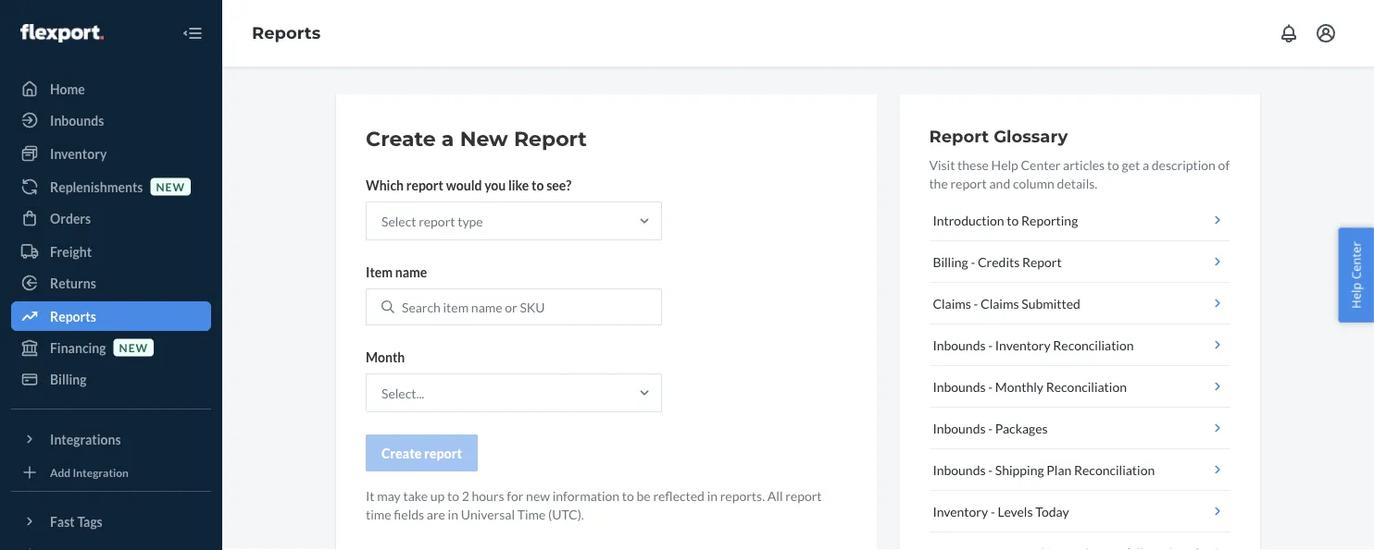 Task type: vqa. For each thing, say whether or not it's contained in the screenshot.
CREATE inside the button
yes



Task type: describe. For each thing, give the bounding box(es) containing it.
select...
[[381, 386, 424, 401]]

glossary
[[994, 126, 1068, 146]]

0 horizontal spatial a
[[442, 126, 454, 151]]

select report type
[[381, 213, 483, 229]]

report for which report would you like to see?
[[406, 177, 443, 193]]

articles
[[1063, 157, 1105, 173]]

open account menu image
[[1315, 22, 1337, 44]]

open notifications image
[[1278, 22, 1300, 44]]

packages
[[995, 421, 1048, 437]]

fast tags
[[50, 514, 103, 530]]

fields
[[394, 507, 424, 523]]

center inside button
[[1348, 242, 1364, 280]]

to left be
[[622, 488, 634, 504]]

item
[[443, 300, 469, 315]]

tags
[[77, 514, 103, 530]]

add
[[50, 466, 71, 480]]

item
[[366, 264, 393, 280]]

be
[[637, 488, 651, 504]]

1 vertical spatial reports
[[50, 309, 96, 325]]

inbounds - shipping plan reconciliation button
[[929, 450, 1231, 492]]

inventory inside inbounds - inventory reconciliation button
[[995, 337, 1051, 353]]

levels
[[998, 504, 1033, 520]]

item name
[[366, 264, 427, 280]]

billing for billing - credits report
[[933, 254, 968, 270]]

report for select report type
[[419, 213, 455, 229]]

take
[[403, 488, 428, 504]]

inventory link
[[11, 139, 211, 169]]

inbounds - inventory reconciliation
[[933, 337, 1134, 353]]

fast tags button
[[11, 507, 211, 537]]

time
[[517, 507, 546, 523]]

inbounds for inbounds
[[50, 112, 104, 128]]

inbounds for inbounds - packages
[[933, 421, 986, 437]]

inbounds link
[[11, 106, 211, 135]]

details.
[[1057, 175, 1097, 191]]

help center
[[1348, 242, 1364, 309]]

inbounds for inbounds - inventory reconciliation
[[933, 337, 986, 353]]

universal
[[461, 507, 515, 523]]

new for financing
[[119, 341, 148, 355]]

type
[[458, 213, 483, 229]]

inbounds - shipping plan reconciliation
[[933, 462, 1155, 478]]

description
[[1152, 157, 1216, 173]]

create report
[[381, 446, 462, 462]]

submitted
[[1021, 296, 1080, 312]]

introduction to reporting button
[[929, 200, 1231, 242]]

these
[[957, 157, 989, 173]]

home
[[50, 81, 85, 97]]

you
[[484, 177, 506, 193]]

integrations
[[50, 432, 121, 448]]

report inside the visit these help center articles to get a description of the report and column details.
[[950, 175, 987, 191]]

inventory for inventory - levels today
[[933, 504, 988, 520]]

(utc).
[[548, 507, 584, 523]]

it
[[366, 488, 375, 504]]

visit
[[929, 157, 955, 173]]

new
[[460, 126, 508, 151]]

month
[[366, 350, 405, 365]]

search image
[[381, 301, 394, 314]]

for
[[507, 488, 524, 504]]

reflected
[[653, 488, 705, 504]]

visit these help center articles to get a description of the report and column details.
[[929, 157, 1230, 191]]

billing - credits report button
[[929, 242, 1231, 283]]

report glossary
[[929, 126, 1068, 146]]

search item name or sku
[[402, 300, 545, 315]]

1 vertical spatial in
[[448, 507, 458, 523]]

information
[[552, 488, 620, 504]]

of
[[1218, 157, 1230, 173]]

create report button
[[366, 435, 478, 472]]

billing for billing
[[50, 372, 87, 387]]

1 claims from the left
[[933, 296, 971, 312]]

help center button
[[1338, 228, 1374, 323]]

column
[[1013, 175, 1054, 191]]

or
[[505, 300, 517, 315]]

help inside help center button
[[1348, 283, 1364, 309]]

- for shipping
[[988, 462, 993, 478]]

see?
[[546, 177, 571, 193]]

report for create report
[[424, 446, 462, 462]]

2 claims from the left
[[981, 296, 1019, 312]]

create for create a new report
[[366, 126, 436, 151]]

reconciliation for inbounds - inventory reconciliation
[[1053, 337, 1134, 353]]

may
[[377, 488, 401, 504]]

inventory - levels today
[[933, 504, 1069, 520]]

inbounds - monthly reconciliation
[[933, 379, 1127, 395]]

inventory for inventory
[[50, 146, 107, 162]]

claims - claims submitted button
[[929, 283, 1231, 325]]

today
[[1035, 504, 1069, 520]]

plan
[[1047, 462, 1072, 478]]

up
[[430, 488, 445, 504]]

a inside the visit these help center articles to get a description of the report and column details.
[[1143, 157, 1149, 173]]

to inside the visit these help center articles to get a description of the report and column details.
[[1107, 157, 1119, 173]]

hours
[[472, 488, 504, 504]]



Task type: locate. For each thing, give the bounding box(es) containing it.
inbounds down claims - claims submitted
[[933, 337, 986, 353]]

1 horizontal spatial a
[[1143, 157, 1149, 173]]

new for replenishments
[[156, 180, 185, 193]]

to left the '2'
[[447, 488, 459, 504]]

inventory left levels
[[933, 504, 988, 520]]

in left 'reports.'
[[707, 488, 718, 504]]

reporting
[[1021, 212, 1078, 228]]

- left credits
[[971, 254, 975, 270]]

create inside create report button
[[381, 446, 422, 462]]

center inside the visit these help center articles to get a description of the report and column details.
[[1021, 157, 1061, 173]]

report up the up at the left
[[424, 446, 462, 462]]

report up these
[[929, 126, 989, 146]]

new up orders link
[[156, 180, 185, 193]]

billing link
[[11, 365, 211, 394]]

0 horizontal spatial center
[[1021, 157, 1061, 173]]

billing down financing on the bottom left of the page
[[50, 372, 87, 387]]

integration
[[73, 466, 129, 480]]

a left new at the top of the page
[[442, 126, 454, 151]]

0 vertical spatial new
[[156, 180, 185, 193]]

- for credits
[[971, 254, 975, 270]]

returns link
[[11, 269, 211, 298]]

0 horizontal spatial billing
[[50, 372, 87, 387]]

report
[[950, 175, 987, 191], [406, 177, 443, 193], [419, 213, 455, 229], [424, 446, 462, 462], [785, 488, 822, 504]]

inbounds down inbounds - packages
[[933, 462, 986, 478]]

- for claims
[[974, 296, 978, 312]]

inbounds left packages
[[933, 421, 986, 437]]

financing
[[50, 340, 106, 356]]

create for create report
[[381, 446, 422, 462]]

1 horizontal spatial in
[[707, 488, 718, 504]]

- for packages
[[988, 421, 993, 437]]

reconciliation down inbounds - inventory reconciliation button on the right of the page
[[1046, 379, 1127, 395]]

0 vertical spatial reconciliation
[[1053, 337, 1134, 353]]

0 horizontal spatial report
[[514, 126, 587, 151]]

1 vertical spatial billing
[[50, 372, 87, 387]]

- left packages
[[988, 421, 993, 437]]

- for monthly
[[988, 379, 993, 395]]

0 horizontal spatial reports link
[[11, 302, 211, 331]]

create
[[366, 126, 436, 151], [381, 446, 422, 462]]

name
[[395, 264, 427, 280], [471, 300, 502, 315]]

1 vertical spatial help
[[1348, 283, 1364, 309]]

are
[[427, 507, 445, 523]]

inbounds - monthly reconciliation button
[[929, 367, 1231, 408]]

inbounds
[[50, 112, 104, 128], [933, 337, 986, 353], [933, 379, 986, 395], [933, 421, 986, 437], [933, 462, 986, 478]]

reconciliation down inbounds - packages button
[[1074, 462, 1155, 478]]

help inside the visit these help center articles to get a description of the report and column details.
[[991, 157, 1018, 173]]

0 horizontal spatial in
[[448, 507, 458, 523]]

0 horizontal spatial new
[[119, 341, 148, 355]]

-
[[971, 254, 975, 270], [974, 296, 978, 312], [988, 337, 993, 353], [988, 379, 993, 395], [988, 421, 993, 437], [988, 462, 993, 478], [991, 504, 995, 520]]

orders
[[50, 211, 91, 226]]

report inside it may take up to 2 hours for new information to be reflected in reports. all report time fields are in universal time (utc).
[[785, 488, 822, 504]]

credits
[[978, 254, 1020, 270]]

reconciliation inside inbounds - inventory reconciliation button
[[1053, 337, 1134, 353]]

0 vertical spatial billing
[[933, 254, 968, 270]]

monthly
[[995, 379, 1044, 395]]

inventory inside inventory - levels today button
[[933, 504, 988, 520]]

report for create a new report
[[514, 126, 587, 151]]

inbounds - packages button
[[929, 408, 1231, 450]]

1 horizontal spatial name
[[471, 300, 502, 315]]

0 horizontal spatial reports
[[50, 309, 96, 325]]

freight link
[[11, 237, 211, 267]]

time
[[366, 507, 391, 523]]

- down billing - credits report
[[974, 296, 978, 312]]

1 vertical spatial reconciliation
[[1046, 379, 1127, 395]]

all
[[767, 488, 783, 504]]

0 horizontal spatial inventory
[[50, 146, 107, 162]]

reports
[[252, 23, 321, 43], [50, 309, 96, 325]]

2 horizontal spatial inventory
[[995, 337, 1051, 353]]

and
[[989, 175, 1010, 191]]

report up see?
[[514, 126, 587, 151]]

0 vertical spatial inventory
[[50, 146, 107, 162]]

to left reporting
[[1007, 212, 1019, 228]]

- for levels
[[991, 504, 995, 520]]

inventory
[[50, 146, 107, 162], [995, 337, 1051, 353], [933, 504, 988, 520]]

2
[[462, 488, 469, 504]]

a right get
[[1143, 157, 1149, 173]]

integrations button
[[11, 425, 211, 455]]

1 horizontal spatial inventory
[[933, 504, 988, 520]]

in right are
[[448, 507, 458, 523]]

0 horizontal spatial help
[[991, 157, 1018, 173]]

get
[[1122, 157, 1140, 173]]

to left get
[[1107, 157, 1119, 173]]

1 vertical spatial name
[[471, 300, 502, 315]]

0 vertical spatial a
[[442, 126, 454, 151]]

freight
[[50, 244, 92, 260]]

1 horizontal spatial reports link
[[252, 23, 321, 43]]

would
[[446, 177, 482, 193]]

report right all
[[785, 488, 822, 504]]

0 vertical spatial create
[[366, 126, 436, 151]]

2 vertical spatial inventory
[[933, 504, 988, 520]]

reconciliation down claims - claims submitted button
[[1053, 337, 1134, 353]]

new inside it may take up to 2 hours for new information to be reflected in reports. all report time fields are in universal time (utc).
[[526, 488, 550, 504]]

replenishments
[[50, 179, 143, 195]]

1 vertical spatial new
[[119, 341, 148, 355]]

search
[[402, 300, 441, 315]]

2 vertical spatial reconciliation
[[1074, 462, 1155, 478]]

reconciliation inside inbounds - monthly reconciliation button
[[1046, 379, 1127, 395]]

report inside button
[[424, 446, 462, 462]]

1 horizontal spatial billing
[[933, 254, 968, 270]]

report down these
[[950, 175, 987, 191]]

billing inside button
[[933, 254, 968, 270]]

returns
[[50, 275, 96, 291]]

0 horizontal spatial claims
[[933, 296, 971, 312]]

introduction
[[933, 212, 1004, 228]]

center
[[1021, 157, 1061, 173], [1348, 242, 1364, 280]]

- left levels
[[991, 504, 995, 520]]

1 vertical spatial center
[[1348, 242, 1364, 280]]

reports.
[[720, 488, 765, 504]]

to right like
[[532, 177, 544, 193]]

inventory up replenishments
[[50, 146, 107, 162]]

like
[[508, 177, 529, 193]]

1 horizontal spatial center
[[1348, 242, 1364, 280]]

0 horizontal spatial name
[[395, 264, 427, 280]]

name right item
[[395, 264, 427, 280]]

1 vertical spatial a
[[1143, 157, 1149, 173]]

to inside button
[[1007, 212, 1019, 228]]

report down reporting
[[1022, 254, 1062, 270]]

a
[[442, 126, 454, 151], [1143, 157, 1149, 173]]

inbounds - packages
[[933, 421, 1048, 437]]

2 horizontal spatial report
[[1022, 254, 1062, 270]]

inbounds up inbounds - packages
[[933, 379, 986, 395]]

1 horizontal spatial help
[[1348, 283, 1364, 309]]

reconciliation inside "inbounds - shipping plan reconciliation" button
[[1074, 462, 1155, 478]]

introduction to reporting
[[933, 212, 1078, 228]]

report for billing - credits report
[[1022, 254, 1062, 270]]

0 vertical spatial name
[[395, 264, 427, 280]]

claims down credits
[[981, 296, 1019, 312]]

- left monthly
[[988, 379, 993, 395]]

billing - credits report
[[933, 254, 1062, 270]]

0 vertical spatial in
[[707, 488, 718, 504]]

inventory - levels today button
[[929, 492, 1231, 533]]

1 vertical spatial reports link
[[11, 302, 211, 331]]

sku
[[520, 300, 545, 315]]

name left or on the bottom
[[471, 300, 502, 315]]

report
[[929, 126, 989, 146], [514, 126, 587, 151], [1022, 254, 1062, 270]]

1 horizontal spatial reports
[[252, 23, 321, 43]]

inventory inside inventory link
[[50, 146, 107, 162]]

billing down introduction
[[933, 254, 968, 270]]

claims
[[933, 296, 971, 312], [981, 296, 1019, 312]]

0 vertical spatial reports link
[[252, 23, 321, 43]]

which
[[366, 177, 404, 193]]

inbounds down home
[[50, 112, 104, 128]]

1 vertical spatial create
[[381, 446, 422, 462]]

report up select report type
[[406, 177, 443, 193]]

add integration
[[50, 466, 129, 480]]

create up may
[[381, 446, 422, 462]]

new up billing link
[[119, 341, 148, 355]]

flexport logo image
[[20, 24, 104, 43]]

1 horizontal spatial claims
[[981, 296, 1019, 312]]

inbounds for inbounds - monthly reconciliation
[[933, 379, 986, 395]]

0 vertical spatial center
[[1021, 157, 1061, 173]]

help
[[991, 157, 1018, 173], [1348, 283, 1364, 309]]

2 vertical spatial new
[[526, 488, 550, 504]]

- for inventory
[[988, 337, 993, 353]]

0 vertical spatial help
[[991, 157, 1018, 173]]

inventory up monthly
[[995, 337, 1051, 353]]

inbounds for inbounds - shipping plan reconciliation
[[933, 462, 986, 478]]

claims - claims submitted
[[933, 296, 1080, 312]]

shipping
[[995, 462, 1044, 478]]

to
[[1107, 157, 1119, 173], [532, 177, 544, 193], [1007, 212, 1019, 228], [447, 488, 459, 504], [622, 488, 634, 504]]

orders link
[[11, 204, 211, 233]]

- left 'shipping'
[[988, 462, 993, 478]]

- down claims - claims submitted
[[988, 337, 993, 353]]

new up time
[[526, 488, 550, 504]]

report left type
[[419, 213, 455, 229]]

inbounds - inventory reconciliation button
[[929, 325, 1231, 367]]

which report would you like to see?
[[366, 177, 571, 193]]

billing
[[933, 254, 968, 270], [50, 372, 87, 387]]

home link
[[11, 74, 211, 104]]

1 vertical spatial inventory
[[995, 337, 1051, 353]]

it may take up to 2 hours for new information to be reflected in reports. all report time fields are in universal time (utc).
[[366, 488, 822, 523]]

the
[[929, 175, 948, 191]]

fast
[[50, 514, 75, 530]]

create up which on the left top of the page
[[366, 126, 436, 151]]

close navigation image
[[181, 22, 204, 44]]

reconciliation for inbounds - monthly reconciliation
[[1046, 379, 1127, 395]]

claims down billing - credits report
[[933, 296, 971, 312]]

1 horizontal spatial report
[[929, 126, 989, 146]]

1 horizontal spatial new
[[156, 180, 185, 193]]

2 horizontal spatial new
[[526, 488, 550, 504]]

0 vertical spatial reports
[[252, 23, 321, 43]]

reconciliation
[[1053, 337, 1134, 353], [1046, 379, 1127, 395], [1074, 462, 1155, 478]]

in
[[707, 488, 718, 504], [448, 507, 458, 523]]

report inside button
[[1022, 254, 1062, 270]]

reports link
[[252, 23, 321, 43], [11, 302, 211, 331]]



